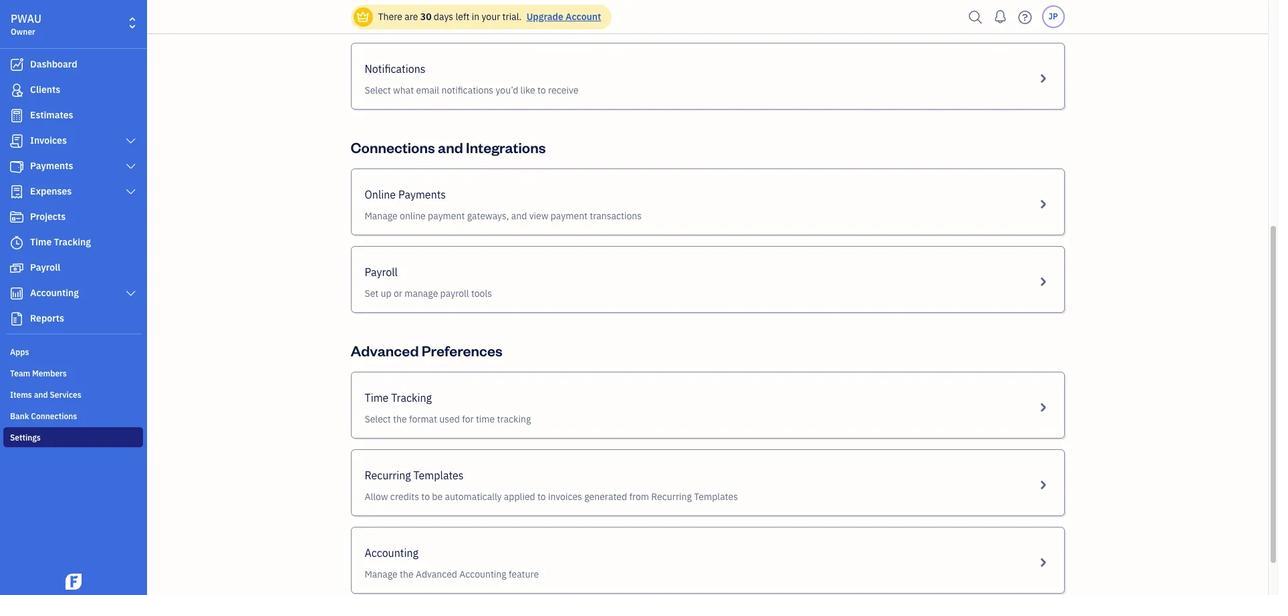 Task type: locate. For each thing, give the bounding box(es) containing it.
chevron large down image down the 'invoices' link
[[125, 161, 137, 172]]

time tracking down projects link
[[30, 236, 91, 248]]

payment
[[428, 210, 465, 222], [551, 210, 588, 222]]

time
[[30, 236, 52, 248], [365, 391, 389, 404]]

payment right 'online' at the left of page
[[428, 210, 465, 222]]

chevron large down image for accounting
[[125, 288, 137, 299]]

emails
[[460, 7, 487, 19]]

chevron large down image inside payments link
[[125, 161, 137, 172]]

manage
[[365, 210, 398, 222], [365, 568, 398, 580]]

advanced preferences
[[351, 341, 503, 360]]

freshbooks image
[[63, 574, 84, 590]]

1 vertical spatial connections
[[31, 411, 77, 421]]

and left view at left top
[[511, 210, 527, 222]]

you'd
[[496, 84, 518, 96]]

days
[[434, 11, 453, 23]]

payroll link
[[3, 256, 143, 280]]

1 horizontal spatial tracking
[[391, 391, 432, 404]]

1 vertical spatial for
[[462, 413, 474, 425]]

2 select from the top
[[365, 84, 391, 96]]

manage online payment gateways, and view payment transactions
[[365, 210, 642, 222]]

main element
[[0, 0, 181, 595]]

up
[[381, 287, 392, 300]]

0 vertical spatial accounting
[[30, 287, 79, 299]]

owner
[[11, 27, 35, 37]]

manage the advanced accounting feature
[[365, 568, 539, 580]]

manage
[[405, 287, 438, 300]]

0 vertical spatial connections
[[351, 138, 435, 156]]

3 select from the top
[[365, 413, 391, 425]]

0 vertical spatial payments
[[30, 160, 73, 172]]

0 horizontal spatial tracking
[[54, 236, 91, 248]]

the for accounting
[[400, 568, 414, 580]]

for left time
[[462, 413, 474, 425]]

1 horizontal spatial time tracking
[[365, 391, 432, 404]]

0 horizontal spatial payroll
[[30, 261, 60, 273]]

accounting down "credits"
[[365, 546, 418, 560]]

0 horizontal spatial accounting
[[30, 287, 79, 299]]

timer image
[[9, 236, 25, 249]]

project image
[[9, 211, 25, 224]]

3 chevron large down image from the top
[[125, 187, 137, 197]]

4 chevron large down image from the top
[[125, 288, 137, 299]]

0 vertical spatial for
[[446, 7, 457, 19]]

search image
[[965, 7, 986, 27]]

trial.
[[502, 11, 522, 23]]

time tracking up 'format'
[[365, 391, 432, 404]]

1 vertical spatial the
[[400, 568, 414, 580]]

projects
[[30, 211, 66, 223]]

the
[[393, 413, 407, 425], [400, 568, 414, 580]]

1 payment from the left
[[428, 210, 465, 222]]

online
[[400, 210, 426, 222]]

accounting up the "reports"
[[30, 287, 79, 299]]

0 vertical spatial templates
[[413, 469, 464, 482]]

1 vertical spatial time tracking
[[365, 391, 432, 404]]

select left 'format'
[[365, 413, 391, 425]]

tracking up 'format'
[[391, 391, 432, 404]]

30
[[420, 11, 432, 23]]

clients
[[30, 84, 60, 96]]

payroll up up
[[365, 265, 398, 279]]

notifications
[[365, 62, 426, 76]]

connections
[[351, 138, 435, 156], [31, 411, 77, 421]]

time
[[476, 413, 495, 425]]

chevron large down image inside "expenses" link
[[125, 187, 137, 197]]

time tracking link
[[3, 231, 143, 255]]

online
[[365, 188, 396, 201]]

select left what
[[365, 84, 391, 96]]

time tracking
[[30, 236, 91, 248], [365, 391, 432, 404]]

money image
[[9, 261, 25, 275]]

estimate image
[[9, 109, 25, 122]]

manage for accounting
[[365, 568, 398, 580]]

and
[[438, 138, 463, 156], [511, 210, 527, 222], [34, 390, 48, 400]]

apps
[[10, 347, 29, 357]]

for
[[446, 7, 457, 19], [462, 413, 474, 425]]

for left emails
[[446, 7, 457, 19]]

chevron large down image up payments link
[[125, 136, 137, 146]]

format
[[409, 413, 437, 425]]

and right items
[[34, 390, 48, 400]]

0 horizontal spatial connections
[[31, 411, 77, 421]]

accounting left 'feature'
[[459, 568, 507, 580]]

0 horizontal spatial payment
[[428, 210, 465, 222]]

or
[[394, 287, 402, 300]]

0 vertical spatial time
[[30, 236, 52, 248]]

1 horizontal spatial payment
[[551, 210, 588, 222]]

0 vertical spatial manage
[[365, 210, 398, 222]]

1 horizontal spatial recurring
[[651, 491, 692, 503]]

2 manage from the top
[[365, 568, 398, 580]]

dashboard link
[[3, 53, 143, 77]]

invoices
[[548, 491, 582, 503]]

1 horizontal spatial connections
[[351, 138, 435, 156]]

your
[[482, 11, 500, 23]]

payments up 'online' at the left of page
[[398, 188, 446, 201]]

1 vertical spatial recurring
[[651, 491, 692, 503]]

0 horizontal spatial recurring
[[365, 469, 411, 482]]

connections down items and services in the left bottom of the page
[[31, 411, 77, 421]]

crown image
[[356, 10, 370, 24]]

integrations
[[466, 138, 546, 156]]

payroll
[[30, 261, 60, 273], [365, 265, 398, 279]]

2 horizontal spatial accounting
[[459, 568, 507, 580]]

and inside main element
[[34, 390, 48, 400]]

clients link
[[3, 78, 143, 102]]

1 chevron large down image from the top
[[125, 136, 137, 146]]

1 vertical spatial time
[[365, 391, 389, 404]]

to left be
[[421, 491, 430, 503]]

set
[[365, 287, 379, 300]]

be
[[432, 491, 443, 503]]

select left are
[[365, 7, 391, 19]]

payment right view at left top
[[551, 210, 588, 222]]

1 vertical spatial payments
[[398, 188, 446, 201]]

select
[[365, 7, 391, 19], [365, 84, 391, 96], [365, 413, 391, 425]]

payroll inside "link"
[[30, 261, 60, 273]]

1 manage from the top
[[365, 210, 398, 222]]

1 horizontal spatial templates
[[694, 491, 738, 503]]

apps link
[[3, 342, 143, 362]]

tracking inside main element
[[54, 236, 91, 248]]

transactions
[[590, 210, 642, 222]]

0 horizontal spatial templates
[[413, 469, 464, 482]]

expenses
[[30, 185, 72, 197]]

payroll right money image
[[30, 261, 60, 273]]

1 horizontal spatial accounting
[[365, 546, 418, 560]]

0 horizontal spatial for
[[446, 7, 457, 19]]

2 vertical spatial and
[[34, 390, 48, 400]]

1 select from the top
[[365, 7, 391, 19]]

chevron large down image up the reports link
[[125, 288, 137, 299]]

settings link
[[3, 427, 143, 447]]

and left integrations
[[438, 138, 463, 156]]

time inside main element
[[30, 236, 52, 248]]

1 vertical spatial and
[[511, 210, 527, 222]]

0 vertical spatial select
[[365, 7, 391, 19]]

0 vertical spatial tracking
[[54, 236, 91, 248]]

invoice image
[[9, 134, 25, 148]]

manage for online payments
[[365, 210, 398, 222]]

0 vertical spatial and
[[438, 138, 463, 156]]

0 vertical spatial time tracking
[[30, 236, 91, 248]]

tracking down projects link
[[54, 236, 91, 248]]

to
[[510, 7, 518, 19], [538, 84, 546, 96], [421, 491, 430, 503], [537, 491, 546, 503]]

chevron large down image for expenses
[[125, 187, 137, 197]]

payments link
[[3, 154, 143, 179]]

templates
[[413, 469, 464, 482], [694, 491, 738, 503]]

jp
[[1049, 11, 1058, 21]]

accounting link
[[3, 281, 143, 306]]

recurring up allow on the bottom left
[[365, 469, 411, 482]]

1 horizontal spatial and
[[438, 138, 463, 156]]

payments
[[30, 160, 73, 172], [398, 188, 446, 201]]

from
[[629, 491, 649, 503]]

2 vertical spatial accounting
[[459, 568, 507, 580]]

go to help image
[[1015, 7, 1036, 27]]

1 vertical spatial select
[[365, 84, 391, 96]]

0 vertical spatial the
[[393, 413, 407, 425]]

1 vertical spatial manage
[[365, 568, 398, 580]]

expenses link
[[3, 180, 143, 204]]

select for time tracking
[[365, 413, 391, 425]]

0 horizontal spatial and
[[34, 390, 48, 400]]

set up or manage payroll tools
[[365, 287, 492, 300]]

select preferences for emails sent to clients
[[365, 7, 549, 19]]

accounting
[[30, 287, 79, 299], [365, 546, 418, 560], [459, 568, 507, 580]]

chevron large down image down payments link
[[125, 187, 137, 197]]

2 chevron large down image from the top
[[125, 161, 137, 172]]

0 horizontal spatial payments
[[30, 160, 73, 172]]

2 vertical spatial select
[[365, 413, 391, 425]]

invoices link
[[3, 129, 143, 153]]

credits
[[390, 491, 419, 503]]

0 horizontal spatial time
[[30, 236, 52, 248]]

0 horizontal spatial time tracking
[[30, 236, 91, 248]]

1 vertical spatial tracking
[[391, 391, 432, 404]]

connections up online payments
[[351, 138, 435, 156]]

advanced
[[351, 341, 419, 360], [416, 568, 457, 580]]

dashboard
[[30, 58, 77, 70]]

recurring right from
[[651, 491, 692, 503]]

payments up expenses
[[30, 160, 73, 172]]

dashboard image
[[9, 58, 25, 72]]

chevron large down image
[[125, 136, 137, 146], [125, 161, 137, 172], [125, 187, 137, 197], [125, 288, 137, 299]]

bank connections
[[10, 411, 77, 421]]



Task type: describe. For each thing, give the bounding box(es) containing it.
estimates link
[[3, 104, 143, 128]]

bank
[[10, 411, 29, 421]]

estimates
[[30, 109, 73, 121]]

to right applied
[[537, 491, 546, 503]]

payroll
[[440, 287, 469, 300]]

reports link
[[3, 307, 143, 331]]

connections inside main element
[[31, 411, 77, 421]]

1 horizontal spatial time
[[365, 391, 389, 404]]

sent
[[489, 7, 508, 19]]

tracking
[[497, 413, 531, 425]]

email
[[416, 84, 439, 96]]

preferences
[[422, 341, 503, 360]]

0 vertical spatial recurring
[[365, 469, 411, 482]]

select for notifications
[[365, 84, 391, 96]]

reports
[[30, 312, 64, 324]]

left
[[456, 11, 470, 23]]

in
[[472, 11, 479, 23]]

chevron large down image for payments
[[125, 161, 137, 172]]

members
[[32, 368, 67, 378]]

1 horizontal spatial for
[[462, 413, 474, 425]]

1 horizontal spatial payments
[[398, 188, 446, 201]]

team members link
[[3, 363, 143, 383]]

pwau owner
[[11, 12, 41, 37]]

report image
[[9, 312, 25, 326]]

used
[[439, 413, 460, 425]]

and for services
[[34, 390, 48, 400]]

projects link
[[3, 205, 143, 229]]

are
[[405, 11, 418, 23]]

payment image
[[9, 160, 25, 173]]

expense image
[[9, 185, 25, 199]]

1 vertical spatial templates
[[694, 491, 738, 503]]

1 horizontal spatial payroll
[[365, 265, 398, 279]]

recurring templates
[[365, 469, 464, 482]]

1 vertical spatial advanced
[[416, 568, 457, 580]]

allow
[[365, 491, 388, 503]]

the for time tracking
[[393, 413, 407, 425]]

pwau
[[11, 12, 41, 25]]

upgrade account link
[[524, 11, 601, 23]]

chevron large down image for invoices
[[125, 136, 137, 146]]

items and services link
[[3, 384, 143, 404]]

and for integrations
[[438, 138, 463, 156]]

account
[[566, 11, 601, 23]]

gateways,
[[467, 210, 509, 222]]

select what email notifications you'd like to receive
[[365, 84, 579, 96]]

select the format used for time tracking
[[365, 413, 531, 425]]

what
[[393, 84, 414, 96]]

accounting inside "link"
[[30, 287, 79, 299]]

team
[[10, 368, 30, 378]]

2 payment from the left
[[551, 210, 588, 222]]

applied
[[504, 491, 535, 503]]

settings
[[10, 433, 41, 443]]

services
[[50, 390, 81, 400]]

select preferences for emails sent to clients link
[[351, 0, 1065, 32]]

there
[[378, 11, 402, 23]]

payments inside main element
[[30, 160, 73, 172]]

to right like at the left of page
[[538, 84, 546, 96]]

online payments
[[365, 188, 446, 201]]

feature
[[509, 568, 539, 580]]

invoices
[[30, 134, 67, 146]]

bank connections link
[[3, 406, 143, 426]]

there are 30 days left in your trial. upgrade account
[[378, 11, 601, 23]]

time tracking inside main element
[[30, 236, 91, 248]]

notifications
[[442, 84, 493, 96]]

connections and integrations
[[351, 138, 546, 156]]

jp button
[[1042, 5, 1065, 28]]

items and services
[[10, 390, 81, 400]]

notifications image
[[990, 3, 1011, 30]]

clients
[[521, 7, 549, 19]]

team members
[[10, 368, 67, 378]]

preferences
[[393, 7, 443, 19]]

view
[[529, 210, 548, 222]]

generated
[[584, 491, 627, 503]]

to right sent
[[510, 7, 518, 19]]

tools
[[471, 287, 492, 300]]

0 vertical spatial advanced
[[351, 341, 419, 360]]

2 horizontal spatial and
[[511, 210, 527, 222]]

receive
[[548, 84, 579, 96]]

1 vertical spatial accounting
[[365, 546, 418, 560]]

chart image
[[9, 287, 25, 300]]

allow credits to be automatically applied to invoices generated from recurring templates
[[365, 491, 738, 503]]

items
[[10, 390, 32, 400]]

automatically
[[445, 491, 502, 503]]

client image
[[9, 84, 25, 97]]

like
[[521, 84, 535, 96]]

upgrade
[[527, 11, 563, 23]]



Task type: vqa. For each thing, say whether or not it's contained in the screenshot.
"PWAU Owner"
yes



